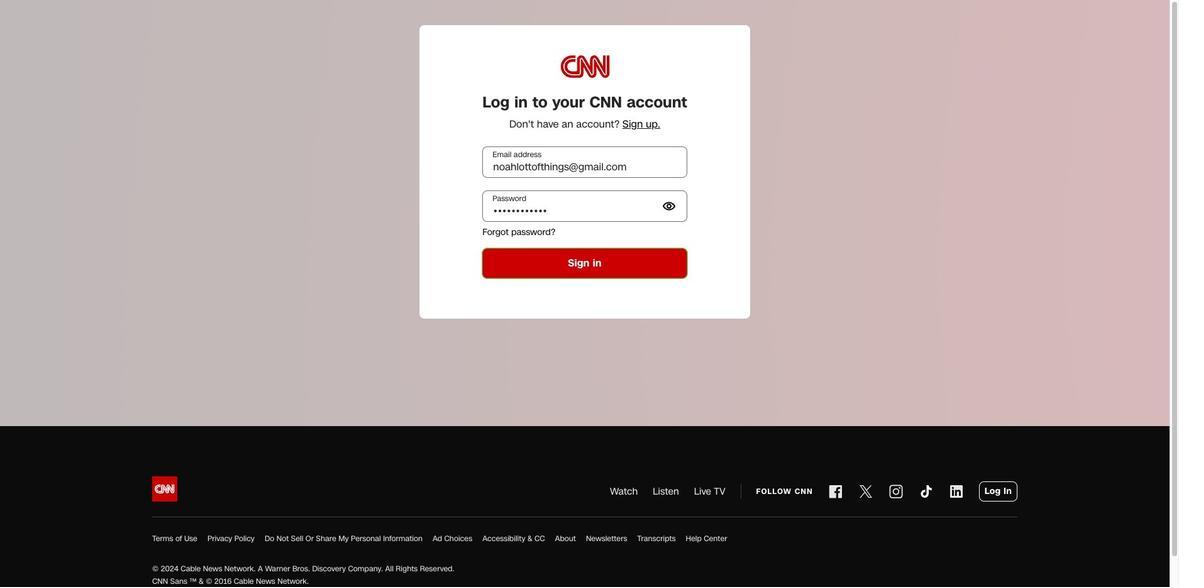 Task type: describe. For each thing, give the bounding box(es) containing it.
twitter image
[[858, 484, 873, 499]]

tiktok image
[[919, 484, 934, 499]]

linkedin image
[[949, 484, 964, 499]]

facebook image
[[828, 484, 843, 499]]

show password image
[[661, 199, 677, 214]]



Task type: locate. For each thing, give the bounding box(es) containing it.
Email address email field
[[483, 147, 687, 178]]

main content
[[132, 0, 1038, 426]]

instagram image
[[888, 484, 904, 499]]

Password password field
[[483, 191, 687, 222]]



Task type: vqa. For each thing, say whether or not it's contained in the screenshot.
Password Password Field
yes



